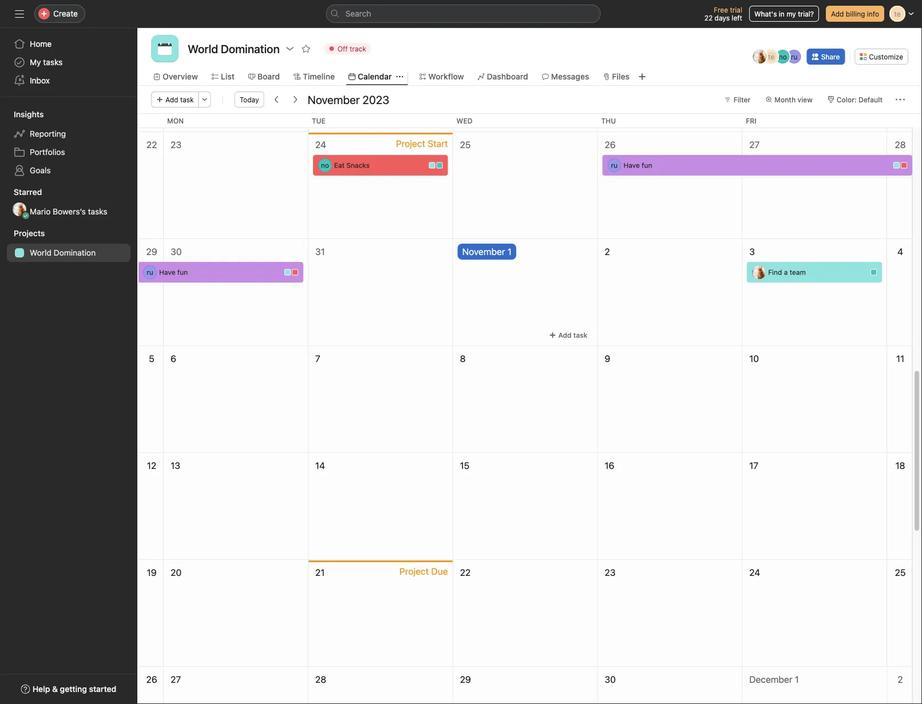 Task type: vqa. For each thing, say whether or not it's contained in the screenshot.
1st list item
no



Task type: describe. For each thing, give the bounding box(es) containing it.
0 horizontal spatial 24
[[315, 139, 326, 150]]

my tasks link
[[7, 53, 131, 72]]

color: default button
[[823, 92, 888, 108]]

0 horizontal spatial add task
[[165, 96, 194, 104]]

9
[[605, 354, 611, 364]]

color: default
[[837, 96, 883, 104]]

off track
[[338, 45, 366, 53]]

november 2023
[[308, 93, 389, 106]]

1 vertical spatial task
[[574, 332, 588, 340]]

default
[[859, 96, 883, 104]]

inbox
[[30, 76, 50, 85]]

hide sidebar image
[[15, 9, 24, 18]]

november for november 2023
[[308, 93, 360, 106]]

1 vertical spatial 22
[[146, 139, 157, 150]]

2 vertical spatial 22
[[460, 568, 471, 579]]

overview
[[163, 72, 198, 81]]

add tab image
[[638, 72, 647, 81]]

insights element
[[0, 104, 137, 182]]

1 vertical spatial add
[[165, 96, 178, 104]]

0 vertical spatial task
[[180, 96, 194, 104]]

0 vertical spatial add task button
[[151, 92, 199, 108]]

8
[[460, 354, 466, 364]]

wed
[[457, 117, 473, 125]]

1 horizontal spatial 29
[[460, 675, 471, 686]]

view
[[798, 96, 813, 104]]

help & getting started
[[32, 685, 116, 695]]

what's in my trial?
[[755, 10, 814, 18]]

0 horizontal spatial 26
[[146, 675, 157, 686]]

list
[[221, 72, 235, 81]]

add inside "button"
[[831, 10, 844, 18]]

bowers's
[[53, 207, 86, 216]]

1 horizontal spatial 30
[[605, 675, 616, 686]]

my
[[30, 58, 41, 67]]

world domination
[[188, 42, 280, 55]]

december 1
[[750, 675, 799, 686]]

files link
[[603, 70, 630, 83]]

calendar link
[[349, 70, 392, 83]]

&
[[52, 685, 58, 695]]

2 horizontal spatial ru
[[791, 53, 798, 61]]

add to starred image
[[302, 44, 311, 53]]

free
[[714, 6, 728, 14]]

create button
[[34, 5, 85, 23]]

today
[[240, 96, 259, 104]]

started
[[89, 685, 116, 695]]

list link
[[212, 70, 235, 83]]

eat
[[334, 161, 345, 169]]

filter
[[734, 96, 751, 104]]

trial
[[730, 6, 743, 14]]

info
[[867, 10, 879, 18]]

getting
[[60, 685, 87, 695]]

0 vertical spatial no
[[779, 53, 787, 61]]

domination
[[54, 248, 96, 258]]

goals
[[30, 166, 51, 175]]

22 inside free trial 22 days left
[[705, 14, 713, 22]]

0 horizontal spatial 2
[[605, 246, 610, 257]]

days
[[715, 14, 730, 22]]

project for project start
[[396, 138, 425, 149]]

share button
[[807, 49, 845, 65]]

team
[[790, 269, 806, 277]]

world domination
[[30, 248, 96, 258]]

eat snacks
[[334, 161, 370, 169]]

18
[[896, 461, 906, 472]]

1 horizontal spatial 2
[[898, 675, 903, 686]]

inbox link
[[7, 72, 131, 90]]

dashboard
[[487, 72, 528, 81]]

3
[[750, 246, 755, 257]]

home
[[30, 39, 52, 49]]

timeline link
[[294, 70, 335, 83]]

project due
[[400, 567, 448, 577]]

find a team
[[769, 269, 806, 277]]

1 for december 1
[[795, 675, 799, 686]]

next month image
[[291, 95, 300, 104]]

create
[[53, 9, 78, 18]]

month view button
[[761, 92, 818, 108]]

project for project due
[[400, 567, 429, 577]]

starred element
[[0, 182, 137, 223]]

find
[[769, 269, 782, 277]]

billing
[[846, 10, 865, 18]]

have for 30
[[159, 269, 175, 277]]

have for 26
[[624, 161, 640, 169]]

have fun for 26
[[624, 161, 652, 169]]

projects
[[14, 229, 45, 238]]

tue
[[312, 117, 326, 125]]

have fun for 30
[[159, 269, 188, 277]]

left
[[732, 14, 743, 22]]

search button
[[326, 5, 601, 23]]

dashboard link
[[478, 70, 528, 83]]

global element
[[0, 28, 137, 97]]

search list box
[[326, 5, 601, 23]]

month
[[775, 96, 796, 104]]

customize button
[[855, 49, 909, 65]]

customize
[[869, 53, 904, 61]]

reporting link
[[7, 125, 131, 143]]

fri
[[746, 117, 757, 125]]

0 vertical spatial 30
[[171, 246, 182, 257]]

mario
[[30, 207, 51, 216]]



Task type: locate. For each thing, give the bounding box(es) containing it.
help
[[32, 685, 50, 695]]

1 horizontal spatial 26
[[605, 139, 616, 150]]

0 horizontal spatial tasks
[[43, 58, 63, 67]]

26 down thu
[[605, 139, 616, 150]]

help & getting started button
[[14, 680, 124, 700]]

0 vertical spatial 2
[[605, 246, 610, 257]]

home link
[[7, 35, 131, 53]]

1 for november 1
[[508, 246, 512, 257]]

1 horizontal spatial tasks
[[88, 207, 107, 216]]

0 horizontal spatial 25
[[460, 139, 471, 150]]

2 vertical spatial add
[[559, 332, 572, 340]]

0 horizontal spatial 1
[[508, 246, 512, 257]]

1 vertical spatial 25
[[895, 568, 906, 579]]

ru
[[791, 53, 798, 61], [611, 161, 618, 169], [147, 269, 153, 277]]

1 horizontal spatial november
[[462, 246, 505, 257]]

16
[[605, 461, 615, 472]]

1 horizontal spatial 23
[[605, 568, 616, 579]]

0 vertical spatial have fun
[[624, 161, 652, 169]]

starred
[[14, 188, 42, 197]]

more actions image
[[896, 95, 905, 104], [201, 96, 208, 103]]

ru for 30
[[147, 269, 153, 277]]

0 horizontal spatial november
[[308, 93, 360, 106]]

0 vertical spatial tasks
[[43, 58, 63, 67]]

1 horizontal spatial 28
[[895, 139, 906, 150]]

0 horizontal spatial 28
[[315, 675, 326, 686]]

month view
[[775, 96, 813, 104]]

1 vertical spatial add task
[[559, 332, 588, 340]]

1 vertical spatial 2
[[898, 675, 903, 686]]

due
[[431, 567, 448, 577]]

0 horizontal spatial ru
[[147, 269, 153, 277]]

1 vertical spatial have
[[159, 269, 175, 277]]

projects button
[[0, 228, 45, 239]]

1 horizontal spatial have fun
[[624, 161, 652, 169]]

insights button
[[0, 109, 44, 120]]

fun for 26
[[642, 161, 652, 169]]

0 horizontal spatial have fun
[[159, 269, 188, 277]]

tasks right 'bowers's'
[[88, 207, 107, 216]]

0 vertical spatial project
[[396, 138, 425, 149]]

add billing info button
[[826, 6, 885, 22]]

0 horizontal spatial 30
[[171, 246, 182, 257]]

1 vertical spatial 23
[[605, 568, 616, 579]]

29
[[146, 246, 157, 257], [460, 675, 471, 686]]

0 horizontal spatial 23
[[171, 139, 182, 150]]

in
[[779, 10, 785, 18]]

0 vertical spatial 1
[[508, 246, 512, 257]]

0 horizontal spatial fun
[[177, 269, 188, 277]]

0 vertical spatial 22
[[705, 14, 713, 22]]

0 vertical spatial add task
[[165, 96, 194, 104]]

messages
[[551, 72, 589, 81]]

1 horizontal spatial add task
[[559, 332, 588, 340]]

fun
[[642, 161, 652, 169], [177, 269, 188, 277]]

1 horizontal spatial 24
[[750, 568, 761, 579]]

1 vertical spatial 27
[[171, 675, 181, 686]]

0 vertical spatial november
[[308, 93, 360, 106]]

19
[[147, 568, 157, 579]]

world
[[30, 248, 51, 258]]

0 vertical spatial 26
[[605, 139, 616, 150]]

1 vertical spatial 26
[[146, 675, 157, 686]]

2023
[[363, 93, 389, 106]]

1 horizontal spatial task
[[574, 332, 588, 340]]

0 horizontal spatial no
[[321, 161, 329, 169]]

december
[[750, 675, 793, 686]]

trial?
[[798, 10, 814, 18]]

2 vertical spatial ru
[[147, 269, 153, 277]]

messages link
[[542, 70, 589, 83]]

1 vertical spatial 1
[[795, 675, 799, 686]]

1
[[508, 246, 512, 257], [795, 675, 799, 686]]

1 vertical spatial add task button
[[544, 328, 593, 344]]

search
[[346, 9, 371, 18]]

my tasks
[[30, 58, 63, 67]]

mon
[[167, 117, 184, 125]]

what's in my trial? button
[[749, 6, 819, 22]]

1 vertical spatial 30
[[605, 675, 616, 686]]

project
[[396, 138, 425, 149], [400, 567, 429, 577]]

mb down starred dropdown button
[[14, 206, 25, 214]]

calendar
[[358, 72, 392, 81]]

ru for 26
[[611, 161, 618, 169]]

1 horizontal spatial add
[[559, 332, 572, 340]]

0 horizontal spatial task
[[180, 96, 194, 104]]

0 vertical spatial 28
[[895, 139, 906, 150]]

files
[[612, 72, 630, 81]]

fun for 30
[[177, 269, 188, 277]]

26 right started
[[146, 675, 157, 686]]

workflow link
[[419, 70, 464, 83]]

21
[[315, 568, 325, 579]]

0 vertical spatial ru
[[791, 53, 798, 61]]

1 horizontal spatial add task button
[[544, 328, 593, 344]]

1 vertical spatial 24
[[750, 568, 761, 579]]

0 horizontal spatial add task button
[[151, 92, 199, 108]]

30
[[171, 246, 182, 257], [605, 675, 616, 686]]

have fun
[[624, 161, 652, 169], [159, 269, 188, 277]]

snacks
[[347, 161, 370, 169]]

2 horizontal spatial add
[[831, 10, 844, 18]]

0 vertical spatial fun
[[642, 161, 652, 169]]

mario bowers's tasks
[[30, 207, 107, 216]]

1 vertical spatial mb
[[14, 206, 25, 214]]

portfolios link
[[7, 143, 131, 161]]

0 horizontal spatial 27
[[171, 675, 181, 686]]

1 horizontal spatial ru
[[611, 161, 618, 169]]

goals link
[[7, 161, 131, 180]]

1 vertical spatial ru
[[611, 161, 618, 169]]

tasks inside starred element
[[88, 207, 107, 216]]

show options image
[[286, 44, 295, 53]]

add task
[[165, 96, 194, 104], [559, 332, 588, 340]]

mb left the find
[[754, 269, 765, 277]]

20
[[171, 568, 182, 579]]

calendar image
[[158, 42, 172, 56]]

off
[[338, 45, 348, 53]]

0 vertical spatial 29
[[146, 246, 157, 257]]

1 vertical spatial 29
[[460, 675, 471, 686]]

have
[[624, 161, 640, 169], [159, 269, 175, 277]]

0 horizontal spatial have
[[159, 269, 175, 277]]

project left due
[[400, 567, 429, 577]]

1 vertical spatial project
[[400, 567, 429, 577]]

1 vertical spatial fun
[[177, 269, 188, 277]]

0 horizontal spatial more actions image
[[201, 96, 208, 103]]

share
[[821, 53, 840, 61]]

november for november 1
[[462, 246, 505, 257]]

0 vertical spatial have
[[624, 161, 640, 169]]

a
[[784, 269, 788, 277]]

1 vertical spatial no
[[321, 161, 329, 169]]

26
[[605, 139, 616, 150], [146, 675, 157, 686]]

0 vertical spatial 25
[[460, 139, 471, 150]]

today button
[[235, 92, 264, 108]]

1 horizontal spatial 25
[[895, 568, 906, 579]]

te
[[768, 53, 775, 61]]

1 horizontal spatial 1
[[795, 675, 799, 686]]

0 horizontal spatial 29
[[146, 246, 157, 257]]

mb left te in the right top of the page
[[755, 53, 765, 61]]

2 horizontal spatial 22
[[705, 14, 713, 22]]

0 vertical spatial 24
[[315, 139, 326, 150]]

0 vertical spatial 27
[[750, 139, 760, 150]]

1 horizontal spatial have
[[624, 161, 640, 169]]

track
[[350, 45, 366, 53]]

1 vertical spatial have fun
[[159, 269, 188, 277]]

start
[[428, 138, 448, 149]]

mb inside starred element
[[14, 206, 25, 214]]

12
[[147, 461, 156, 472]]

2 vertical spatial mb
[[754, 269, 765, 277]]

board link
[[248, 70, 280, 83]]

november 1
[[462, 246, 512, 257]]

no right te in the right top of the page
[[779, 53, 787, 61]]

1 horizontal spatial more actions image
[[896, 95, 905, 104]]

14
[[315, 461, 325, 472]]

6
[[171, 354, 176, 364]]

31
[[315, 246, 325, 257]]

1 vertical spatial november
[[462, 246, 505, 257]]

off track button
[[319, 41, 376, 57]]

1 vertical spatial tasks
[[88, 207, 107, 216]]

tasks inside global element
[[43, 58, 63, 67]]

0 vertical spatial add
[[831, 10, 844, 18]]

project start
[[396, 138, 448, 149]]

13
[[171, 461, 180, 472]]

thu
[[601, 117, 616, 125]]

1 horizontal spatial 22
[[460, 568, 471, 579]]

filter button
[[720, 92, 756, 108]]

0 horizontal spatial add
[[165, 96, 178, 104]]

workflow
[[429, 72, 464, 81]]

5
[[149, 354, 154, 364]]

23
[[171, 139, 182, 150], [605, 568, 616, 579]]

25
[[460, 139, 471, 150], [895, 568, 906, 579]]

tasks right my at the top
[[43, 58, 63, 67]]

tasks
[[43, 58, 63, 67], [88, 207, 107, 216]]

0 vertical spatial mb
[[755, 53, 765, 61]]

board
[[258, 72, 280, 81]]

timeline
[[303, 72, 335, 81]]

1 horizontal spatial fun
[[642, 161, 652, 169]]

no left eat
[[321, 161, 329, 169]]

0 vertical spatial 23
[[171, 139, 182, 150]]

tab actions image
[[396, 73, 403, 80]]

add task button
[[151, 92, 199, 108], [544, 328, 593, 344]]

starred button
[[0, 187, 42, 198]]

1 horizontal spatial 27
[[750, 139, 760, 150]]

free trial 22 days left
[[705, 6, 743, 22]]

projects element
[[0, 223, 137, 265]]

1 vertical spatial 28
[[315, 675, 326, 686]]

world domination link
[[7, 244, 131, 262]]

project left start
[[396, 138, 425, 149]]

10
[[750, 354, 759, 364]]

my
[[787, 10, 796, 18]]

what's
[[755, 10, 777, 18]]

previous month image
[[272, 95, 281, 104]]

1 horizontal spatial no
[[779, 53, 787, 61]]



